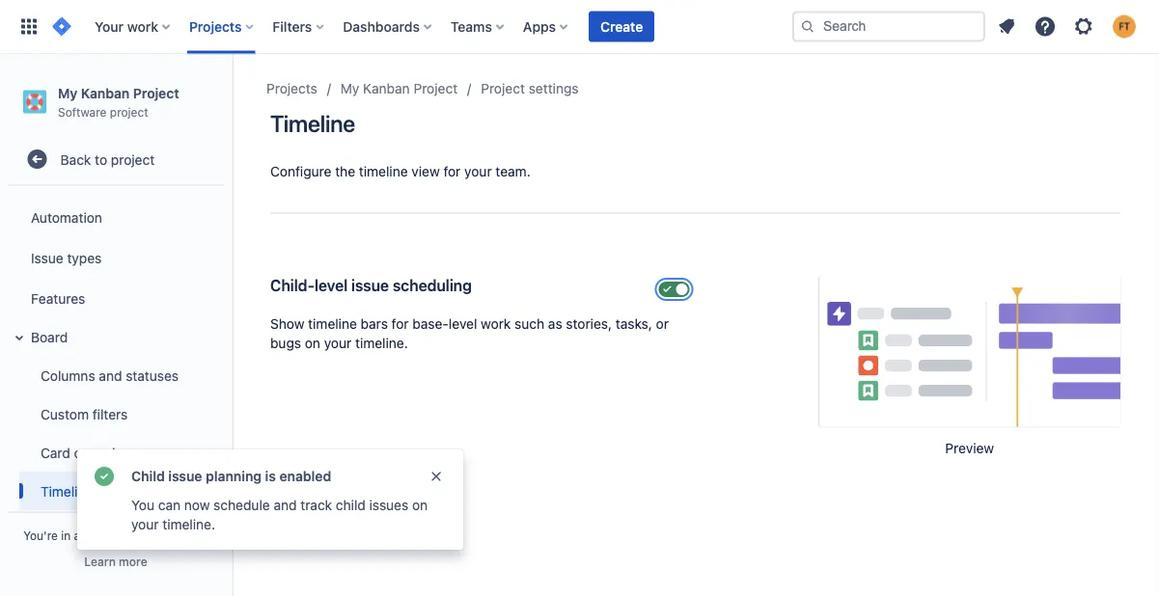 Task type: vqa. For each thing, say whether or not it's contained in the screenshot.
is
yes



Task type: locate. For each thing, give the bounding box(es) containing it.
project down your work popup button at the top left of page
[[133, 85, 179, 101]]

2 horizontal spatial project
[[481, 81, 525, 97]]

1 vertical spatial your
[[324, 336, 352, 351]]

settings image
[[1073, 15, 1096, 38]]

software
[[58, 105, 107, 119]]

projects up the sidebar navigation icon
[[189, 18, 242, 34]]

child issue planning is enabled
[[131, 469, 331, 485]]

kanban down 'dashboards' dropdown button on the left top of page
[[363, 81, 410, 97]]

now
[[184, 498, 210, 514]]

banner
[[0, 0, 1160, 54]]

for
[[444, 164, 461, 180], [392, 316, 409, 332]]

level
[[315, 277, 348, 295], [449, 316, 477, 332]]

1 vertical spatial work
[[481, 316, 511, 332]]

1 horizontal spatial for
[[444, 164, 461, 180]]

0 vertical spatial projects
[[189, 18, 242, 34]]

columns
[[41, 368, 95, 384]]

project settings
[[481, 81, 579, 97]]

cover
[[74, 445, 109, 461]]

2 vertical spatial your
[[131, 517, 159, 533]]

projects right the sidebar navigation icon
[[266, 81, 317, 97]]

statuses
[[126, 368, 179, 384]]

project
[[414, 81, 458, 97], [481, 81, 525, 97], [133, 85, 179, 101]]

is
[[265, 469, 276, 485]]

for inside show timeline bars for base-level work such as stories, tasks, or bugs on your timeline.
[[392, 316, 409, 332]]

timeline
[[270, 110, 355, 137], [41, 484, 93, 499]]

1 vertical spatial timeline.
[[162, 517, 215, 533]]

projects inside dropdown button
[[189, 18, 242, 34]]

for right bars
[[392, 316, 409, 332]]

show timeline bars for base-level work such as stories, tasks, or bugs on your timeline.
[[270, 316, 669, 351]]

issue
[[351, 277, 389, 295], [168, 469, 202, 485]]

0 horizontal spatial for
[[392, 316, 409, 332]]

1 horizontal spatial kanban
[[363, 81, 410, 97]]

group
[[4, 76, 224, 594]]

back to project link
[[8, 140, 224, 179]]

work
[[127, 18, 158, 34], [481, 316, 511, 332]]

1 vertical spatial level
[[449, 316, 477, 332]]

child
[[336, 498, 366, 514]]

2 horizontal spatial your
[[465, 164, 492, 180]]

board button
[[8, 318, 224, 356]]

on right issues
[[412, 498, 428, 514]]

1 vertical spatial for
[[392, 316, 409, 332]]

projects for projects dropdown button
[[189, 18, 242, 34]]

and up filters
[[99, 368, 122, 384]]

project left settings
[[481, 81, 525, 97]]

timeline. down now
[[162, 517, 215, 533]]

team.
[[496, 164, 531, 180]]

1 vertical spatial timeline
[[308, 316, 357, 332]]

timeline left bars
[[308, 316, 357, 332]]

level inside show timeline bars for base-level work such as stories, tasks, or bugs on your timeline.
[[449, 316, 477, 332]]

filters
[[273, 18, 312, 34]]

0 vertical spatial project
[[110, 105, 148, 119]]

you
[[131, 498, 154, 514]]

my kanban project
[[341, 81, 458, 97]]

timeline down card
[[41, 484, 93, 499]]

0 horizontal spatial level
[[315, 277, 348, 295]]

your down 'you'
[[131, 517, 159, 533]]

1 horizontal spatial on
[[412, 498, 428, 514]]

0 vertical spatial and
[[99, 368, 122, 384]]

timeline. inside you can now schedule and track child issues on your timeline.
[[162, 517, 215, 533]]

success image
[[93, 465, 116, 489]]

automation
[[31, 209, 102, 225]]

expand image
[[8, 327, 31, 350]]

work right your
[[127, 18, 158, 34]]

timeline. down bars
[[355, 336, 408, 351]]

project right software
[[110, 105, 148, 119]]

1 vertical spatial and
[[274, 498, 297, 514]]

project inside my kanban project software project
[[110, 105, 148, 119]]

and inside you can now schedule and track child issues on your timeline.
[[274, 498, 297, 514]]

your work
[[95, 18, 158, 34]]

1 horizontal spatial level
[[449, 316, 477, 332]]

0 horizontal spatial and
[[99, 368, 122, 384]]

in
[[61, 529, 71, 543]]

my for my kanban project software project
[[58, 85, 77, 101]]

kanban for my kanban project
[[363, 81, 410, 97]]

kanban
[[363, 81, 410, 97], [81, 85, 130, 101]]

images
[[112, 445, 157, 461]]

1 horizontal spatial and
[[274, 498, 297, 514]]

kanban inside my kanban project software project
[[81, 85, 130, 101]]

on
[[305, 336, 320, 351], [412, 498, 428, 514]]

or
[[656, 316, 669, 332]]

timeline link
[[19, 472, 224, 511]]

issue up bars
[[351, 277, 389, 295]]

project inside 'link'
[[414, 81, 458, 97]]

sidebar navigation image
[[210, 77, 253, 116]]

timeline down the projects link
[[270, 110, 355, 137]]

your right bugs
[[324, 336, 352, 351]]

0 vertical spatial work
[[127, 18, 158, 34]]

my
[[341, 81, 359, 97], [58, 85, 77, 101]]

your inside you can now schedule and track child issues on your timeline.
[[131, 517, 159, 533]]

1 horizontal spatial timeline.
[[355, 336, 408, 351]]

my inside 'link'
[[341, 81, 359, 97]]

my up software
[[58, 85, 77, 101]]

timeline right the
[[359, 164, 408, 180]]

0 vertical spatial on
[[305, 336, 320, 351]]

notifications image
[[995, 15, 1019, 38]]

timeline.
[[355, 336, 408, 351], [162, 517, 215, 533]]

projects
[[189, 18, 242, 34], [266, 81, 317, 97]]

as
[[548, 316, 563, 332]]

tasks,
[[616, 316, 653, 332]]

issue up now
[[168, 469, 202, 485]]

you're
[[23, 529, 58, 543]]

1 horizontal spatial your
[[324, 336, 352, 351]]

timeline
[[359, 164, 408, 180], [308, 316, 357, 332]]

jira software image
[[50, 15, 73, 38]]

1 vertical spatial on
[[412, 498, 428, 514]]

enabled
[[279, 469, 331, 485]]

0 horizontal spatial projects
[[189, 18, 242, 34]]

0 horizontal spatial kanban
[[81, 85, 130, 101]]

on right bugs
[[305, 336, 320, 351]]

kanban up software
[[81, 85, 130, 101]]

1 vertical spatial timeline
[[41, 484, 93, 499]]

search image
[[800, 19, 816, 34]]

1 horizontal spatial project
[[414, 81, 458, 97]]

project
[[110, 105, 148, 119], [111, 151, 155, 167], [170, 529, 208, 543]]

0 horizontal spatial timeline.
[[162, 517, 215, 533]]

settings
[[529, 81, 579, 97]]

stories,
[[566, 316, 612, 332]]

1 horizontal spatial projects
[[266, 81, 317, 97]]

child
[[131, 469, 165, 485]]

project right to
[[111, 151, 155, 167]]

your inside show timeline bars for base-level work such as stories, tasks, or bugs on your timeline.
[[324, 336, 352, 351]]

0 vertical spatial timeline
[[359, 164, 408, 180]]

for right view
[[444, 164, 461, 180]]

child-level issue scheduling
[[270, 277, 472, 295]]

work left the such
[[481, 316, 511, 332]]

my for my kanban project
[[341, 81, 359, 97]]

project inside my kanban project software project
[[133, 85, 179, 101]]

project down primary element
[[414, 81, 458, 97]]

my kanban project link
[[341, 77, 458, 100]]

such
[[515, 316, 545, 332]]

and left track
[[274, 498, 297, 514]]

0 vertical spatial timeline
[[270, 110, 355, 137]]

my inside my kanban project software project
[[58, 85, 77, 101]]

0 vertical spatial level
[[315, 277, 348, 295]]

your
[[465, 164, 492, 180], [324, 336, 352, 351], [131, 517, 159, 533]]

0 horizontal spatial on
[[305, 336, 320, 351]]

1 horizontal spatial issue
[[351, 277, 389, 295]]

more
[[119, 555, 147, 569]]

0 horizontal spatial project
[[133, 85, 179, 101]]

0 vertical spatial timeline.
[[355, 336, 408, 351]]

0 horizontal spatial your
[[131, 517, 159, 533]]

columns and statuses
[[41, 368, 179, 384]]

columns and statuses link
[[19, 356, 224, 395]]

0 horizontal spatial timeline
[[308, 316, 357, 332]]

work inside your work popup button
[[127, 18, 158, 34]]

banner containing your work
[[0, 0, 1160, 54]]

project down now
[[170, 529, 208, 543]]

1 vertical spatial projects
[[266, 81, 317, 97]]

card cover images
[[41, 445, 157, 461]]

notifications
[[31, 171, 110, 187]]

board
[[31, 329, 68, 345]]

my kanban project software project
[[58, 85, 179, 119]]

dashboards
[[343, 18, 420, 34]]

your left team. at the top left of the page
[[465, 164, 492, 180]]

1 horizontal spatial timeline
[[270, 110, 355, 137]]

child-
[[270, 277, 315, 295]]

kanban inside 'link'
[[363, 81, 410, 97]]

0 horizontal spatial my
[[58, 85, 77, 101]]

1 horizontal spatial my
[[341, 81, 359, 97]]

0 horizontal spatial issue
[[168, 469, 202, 485]]

0 horizontal spatial work
[[127, 18, 158, 34]]

learn more
[[84, 555, 147, 569]]

your work button
[[89, 11, 178, 42]]

learn
[[84, 555, 116, 569]]

1 horizontal spatial work
[[481, 316, 511, 332]]

my right the projects link
[[341, 81, 359, 97]]

0 horizontal spatial timeline
[[41, 484, 93, 499]]

can
[[158, 498, 181, 514]]

jira software image
[[50, 15, 73, 38]]



Task type: describe. For each thing, give the bounding box(es) containing it.
project for my kanban project
[[414, 81, 458, 97]]

automation link
[[8, 198, 224, 237]]

teams button
[[445, 11, 512, 42]]

bars
[[361, 316, 388, 332]]

dismiss image
[[429, 469, 444, 485]]

projects button
[[183, 11, 261, 42]]

2 vertical spatial project
[[170, 529, 208, 543]]

view
[[412, 164, 440, 180]]

0 vertical spatial issue
[[351, 277, 389, 295]]

your profile and settings image
[[1113, 15, 1136, 38]]

group containing notifications
[[4, 76, 224, 594]]

learn more button
[[84, 554, 147, 570]]

issue types link
[[8, 237, 224, 279]]

apps
[[523, 18, 556, 34]]

scheduling
[[393, 277, 472, 295]]

back
[[60, 151, 91, 167]]

help image
[[1034, 15, 1057, 38]]

schedule
[[214, 498, 270, 514]]

primary element
[[12, 0, 793, 54]]

project settings link
[[481, 77, 579, 100]]

notifications link
[[8, 159, 224, 198]]

kanban for my kanban project software project
[[81, 85, 130, 101]]

card
[[41, 445, 70, 461]]

on inside show timeline bars for base-level work such as stories, tasks, or bugs on your timeline.
[[305, 336, 320, 351]]

your
[[95, 18, 124, 34]]

timeline inside timeline link
[[41, 484, 93, 499]]

back to project
[[60, 151, 155, 167]]

you can now schedule and track child issues on your timeline.
[[131, 498, 428, 533]]

filters button
[[267, 11, 331, 42]]

base-
[[413, 316, 449, 332]]

0 vertical spatial your
[[465, 164, 492, 180]]

custom
[[41, 406, 89, 422]]

you're in a team-managed project
[[23, 529, 208, 543]]

timeline. inside show timeline bars for base-level work such as stories, tasks, or bugs on your timeline.
[[355, 336, 408, 351]]

track
[[301, 498, 332, 514]]

1 vertical spatial project
[[111, 151, 155, 167]]

issue
[[31, 250, 63, 266]]

configure the timeline view for your team.
[[270, 164, 531, 180]]

features
[[31, 290, 85, 306]]

features link
[[8, 279, 224, 318]]

on inside you can now schedule and track child issues on your timeline.
[[412, 498, 428, 514]]

create button
[[589, 11, 655, 42]]

create
[[601, 18, 643, 34]]

1 vertical spatial issue
[[168, 469, 202, 485]]

projects link
[[266, 77, 317, 100]]

planning
[[206, 469, 262, 485]]

Search field
[[793, 11, 986, 42]]

0 vertical spatial for
[[444, 164, 461, 180]]

to
[[95, 151, 107, 167]]

teams
[[451, 18, 492, 34]]

and inside group
[[99, 368, 122, 384]]

issues
[[369, 498, 409, 514]]

work inside show timeline bars for base-level work such as stories, tasks, or bugs on your timeline.
[[481, 316, 511, 332]]

1 horizontal spatial timeline
[[359, 164, 408, 180]]

types
[[67, 250, 102, 266]]

projects for the projects link
[[266, 81, 317, 97]]

preview
[[946, 440, 995, 456]]

team-
[[84, 529, 116, 543]]

appswitcher icon image
[[17, 15, 41, 38]]

custom filters
[[41, 406, 128, 422]]

project for my kanban project software project
[[133, 85, 179, 101]]

custom filters link
[[19, 395, 224, 434]]

filters
[[92, 406, 128, 422]]

configure
[[270, 164, 332, 180]]

card cover images link
[[19, 434, 224, 472]]

dashboards button
[[337, 11, 439, 42]]

the
[[335, 164, 355, 180]]

issue types
[[31, 250, 102, 266]]

a
[[74, 529, 80, 543]]

apps button
[[517, 11, 576, 42]]

timeline preview with child issue planning enabled image
[[819, 276, 1121, 427]]

managed
[[116, 529, 167, 543]]

show
[[270, 316, 305, 332]]

timeline inside show timeline bars for base-level work such as stories, tasks, or bugs on your timeline.
[[308, 316, 357, 332]]

bugs
[[270, 336, 301, 351]]



